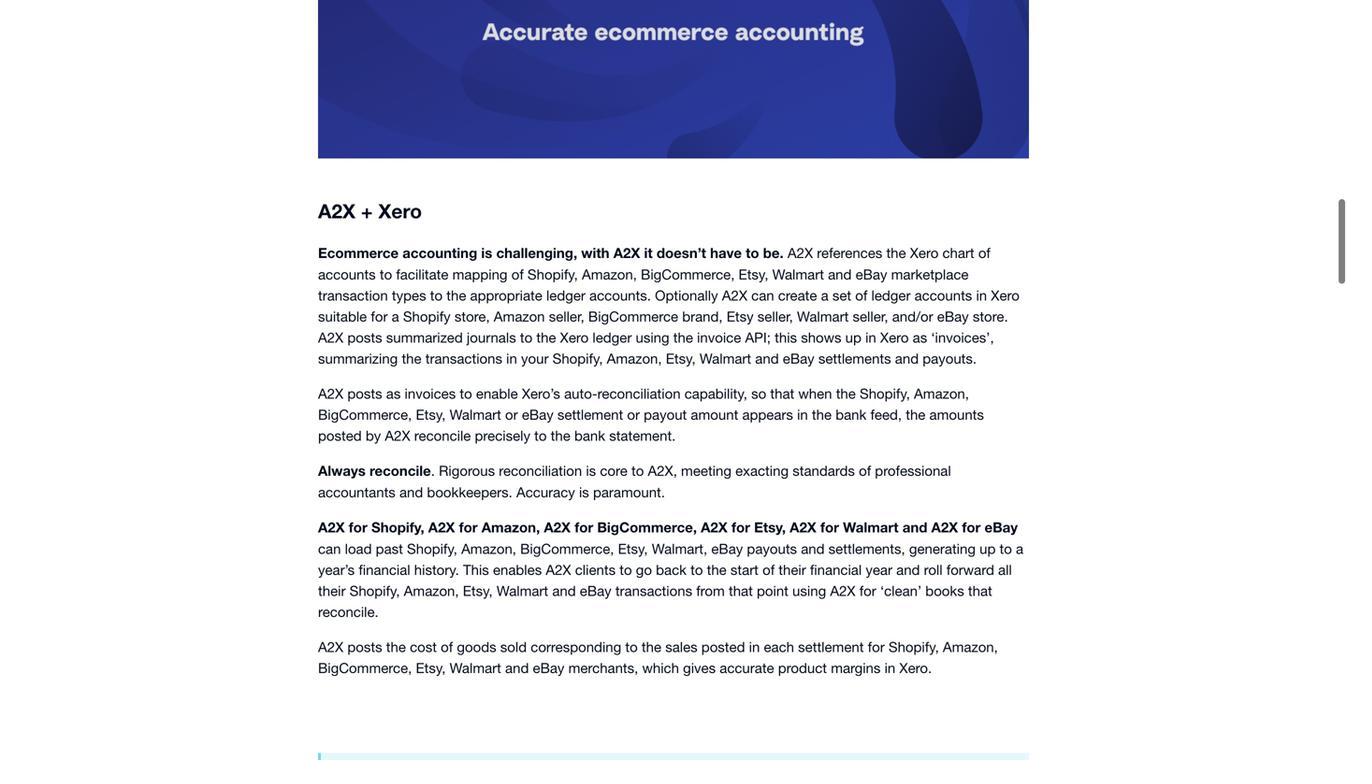 Task type: describe. For each thing, give the bounding box(es) containing it.
the down brand,
[[673, 329, 693, 346]]

roll
[[924, 562, 943, 578]]

to up from
[[691, 562, 703, 578]]

0 horizontal spatial a
[[392, 308, 399, 325]]

ebay down the clients on the bottom left of the page
[[580, 583, 612, 599]]

for inside a2x posts the cost of goods sold corresponding to the sales posted in each settlement for shopify, amazon, bigcommerce, etsy, walmart and ebay merchants, which gives accurate product margins in xero.
[[868, 639, 885, 655]]

to inside . rigorous reconciliation is core to a2x, meeting exacting standards of professional accountants and bookkeepers. accuracy is paramount.
[[631, 463, 644, 479]]

a2x up load
[[318, 519, 345, 536]]

using inside a2x for shopify, a2x for amazon, a2x for bigcommerce, a2x for etsy, a2x for walmart and a2x for ebay can load past shopify, amazon, bigcommerce, etsy, walmart, ebay payouts and settlements, generating up to a year's financial history. this enables a2x clients to go back to the start of their financial year and roll forward all their shopify, amazon, etsy, walmart and ebay transactions from that point using a2x for 'clean' books that reconcile.
[[793, 583, 826, 599]]

sold
[[500, 639, 527, 655]]

etsy, up payouts
[[754, 519, 786, 536]]

accountants
[[318, 484, 396, 500]]

2 horizontal spatial that
[[968, 583, 992, 599]]

the up store,
[[447, 287, 466, 304]]

posted inside a2x posts as invoices to enable xero's auto-reconciliation capability, so that when the shopify, amazon, bigcommerce, etsy, walmart or ebay settlement or payout amount appears in the bank feed, the amounts posted by a2x reconcile precisely to the bank statement.
[[318, 428, 362, 444]]

0 horizontal spatial bank
[[574, 428, 605, 444]]

.
[[431, 463, 435, 479]]

bigcommerce, inside a2x posts as invoices to enable xero's auto-reconciliation capability, so that when the shopify, amazon, bigcommerce, etsy, walmart or ebay settlement or payout amount appears in the bank feed, the amounts posted by a2x reconcile precisely to the bank statement.
[[318, 406, 412, 423]]

to up 'shopify'
[[430, 287, 443, 304]]

store,
[[455, 308, 490, 325]]

shows
[[801, 329, 842, 346]]

to up all
[[1000, 541, 1012, 557]]

history.
[[414, 562, 459, 578]]

clients
[[575, 562, 616, 578]]

etsy, down "this"
[[463, 583, 493, 599]]

goods
[[457, 639, 496, 655]]

1 vertical spatial reconcile
[[370, 463, 431, 479]]

bigcommerce, up walmart,
[[597, 519, 697, 536]]

margins
[[831, 660, 881, 676]]

a2x up walmart,
[[701, 519, 728, 536]]

accounts.
[[589, 287, 651, 304]]

standards
[[793, 463, 855, 479]]

of right set
[[855, 287, 868, 304]]

'clean'
[[880, 583, 922, 599]]

in up store.
[[976, 287, 987, 304]]

shopify, up reconcile.
[[350, 583, 400, 599]]

for up load
[[349, 519, 367, 536]]

a2x down the accuracy
[[544, 519, 571, 536]]

a2x down summarizing
[[318, 385, 344, 402]]

amazon, down bigcommerce
[[607, 350, 662, 367]]

2 financial from the left
[[810, 562, 862, 578]]

settlement inside a2x posts the cost of goods sold corresponding to the sales posted in each settlement for shopify, amazon, bigcommerce, etsy, walmart and ebay merchants, which gives accurate product margins in xero.
[[798, 639, 864, 655]]

a2x right be.
[[788, 245, 813, 261]]

to down amazon
[[520, 329, 533, 346]]

references
[[817, 245, 883, 261]]

bigcommerce
[[588, 308, 678, 325]]

the down the when
[[812, 406, 832, 423]]

meeting
[[681, 463, 732, 479]]

create
[[778, 287, 817, 304]]

exacting
[[735, 463, 789, 479]]

sales
[[665, 639, 698, 655]]

reconcile.
[[318, 604, 379, 620]]

the down xero's at the bottom of page
[[551, 428, 571, 444]]

shopify, inside a2x posts the cost of goods sold corresponding to the sales posted in each settlement for shopify, amazon, bigcommerce, etsy, walmart and ebay merchants, which gives accurate product margins in xero.
[[889, 639, 939, 655]]

transactions inside a2x for shopify, a2x for amazon, a2x for bigcommerce, a2x for etsy, a2x for walmart and a2x for ebay can load past shopify, amazon, bigcommerce, etsy, walmart, ebay payouts and settlements, generating up to a year's financial history. this enables a2x clients to go back to the start of their financial year and roll forward all their shopify, amazon, etsy, walmart and ebay transactions from that point using a2x for 'clean' books that reconcile.
[[615, 583, 692, 599]]

settlements,
[[829, 541, 905, 557]]

amazon, inside a2x posts the cost of goods sold corresponding to the sales posted in each settlement for shopify, amazon, bigcommerce, etsy, walmart and ebay merchants, which gives accurate product margins in xero.
[[943, 639, 998, 655]]

2 horizontal spatial ledger
[[872, 287, 911, 304]]

forward
[[947, 562, 994, 578]]

summarizing
[[318, 350, 398, 367]]

amount
[[691, 406, 738, 423]]

+
[[361, 199, 373, 223]]

go
[[636, 562, 652, 578]]

ebay inside a2x posts the cost of goods sold corresponding to the sales posted in each settlement for shopify, amazon, bigcommerce, etsy, walmart and ebay merchants, which gives accurate product margins in xero.
[[533, 660, 565, 676]]

amazon, up "this"
[[461, 541, 516, 557]]

bigcommerce, inside a2x references the xero chart of accounts to facilitate mapping of shopify, amazon, bigcommerce, etsy, walmart and ebay marketplace transaction types to the appropriate ledger accounts. optionally a2x can create a set of ledger accounts in xero suitable for a shopify store, amazon seller, bigcommerce brand, etsy seller, walmart seller, and/or ebay store. a2x posts summarized journals to the xero ledger using the invoice api; this shows up in xero as 'invoices', summarizing the transactions in your shopify, amazon, etsy, walmart and ebay settlements and payouts.
[[641, 266, 735, 282]]

amazon, up accounts.
[[582, 266, 637, 282]]

for up the clients on the bottom left of the page
[[575, 519, 593, 536]]

reconciliation inside a2x posts as invoices to enable xero's auto-reconciliation capability, so that when the shopify, amazon, bigcommerce, etsy, walmart or ebay settlement or payout amount appears in the bank feed, the amounts posted by a2x reconcile precisely to the bank statement.
[[598, 385, 681, 402]]

point
[[757, 583, 789, 599]]

generating
[[909, 541, 976, 557]]

core
[[600, 463, 628, 479]]

ebay down the references
[[856, 266, 887, 282]]

bigcommerce, up the clients on the bottom left of the page
[[520, 541, 614, 557]]

a2x right by
[[385, 428, 410, 444]]

cost
[[410, 639, 437, 655]]

xero up auto-
[[560, 329, 589, 346]]

xero's
[[522, 385, 560, 402]]

reconciliation inside . rigorous reconciliation is core to a2x, meeting exacting standards of professional accountants and bookkeepers. accuracy is paramount.
[[499, 463, 582, 479]]

can inside a2x references the xero chart of accounts to facilitate mapping of shopify, amazon, bigcommerce, etsy, walmart and ebay marketplace transaction types to the appropriate ledger accounts. optionally a2x can create a set of ledger accounts in xero suitable for a shopify store, amazon seller, bigcommerce brand, etsy seller, walmart seller, and/or ebay store. a2x posts summarized journals to the xero ledger using the invoice api; this shows up in xero as 'invoices', summarizing the transactions in your shopify, amazon, etsy, walmart and ebay settlements and payouts.
[[751, 287, 774, 304]]

a2x for shopify, a2x for amazon, a2x for bigcommerce, a2x for etsy, a2x for walmart and a2x for ebay can load past shopify, amazon, bigcommerce, etsy, walmart, ebay payouts and settlements, generating up to a year's financial history. this enables a2x clients to go back to the start of their financial year and roll forward all their shopify, amazon, etsy, walmart and ebay transactions from that point using a2x for 'clean' books that reconcile.
[[318, 519, 1024, 620]]

set
[[833, 287, 852, 304]]

back
[[656, 562, 687, 578]]

ebay up all
[[985, 519, 1018, 536]]

paramount.
[[593, 484, 665, 500]]

always reconcile
[[318, 463, 431, 479]]

and up 'clean'
[[896, 562, 920, 578]]

xero up store.
[[991, 287, 1020, 304]]

walmart up the shows
[[797, 308, 849, 325]]

start
[[731, 562, 759, 578]]

amazon, down history.
[[404, 583, 459, 599]]

a2x left the clients on the bottom left of the page
[[546, 562, 571, 578]]

xero down and/or in the right top of the page
[[880, 329, 909, 346]]

up inside a2x for shopify, a2x for amazon, a2x for bigcommerce, a2x for etsy, a2x for walmart and a2x for ebay can load past shopify, amazon, bigcommerce, etsy, walmart, ebay payouts and settlements, generating up to a year's financial history. this enables a2x clients to go back to the start of their financial year and roll forward all their shopify, amazon, etsy, walmart and ebay transactions from that point using a2x for 'clean' books that reconcile.
[[980, 541, 996, 557]]

etsy, up go
[[618, 541, 648, 557]]

etsy, down be.
[[739, 266, 769, 282]]

walmart up settlements, on the right bottom
[[843, 519, 899, 536]]

accurate
[[720, 660, 774, 676]]

that inside a2x posts as invoices to enable xero's auto-reconciliation capability, so that when the shopify, amazon, bigcommerce, etsy, walmart or ebay settlement or payout amount appears in the bank feed, the amounts posted by a2x reconcile precisely to the bank statement.
[[770, 385, 795, 402]]

year
[[866, 562, 893, 578]]

from
[[696, 583, 725, 599]]

1 financial from the left
[[359, 562, 410, 578]]

all
[[998, 562, 1012, 578]]

a2x inside a2x posts the cost of goods sold corresponding to the sales posted in each settlement for shopify, amazon, bigcommerce, etsy, walmart and ebay merchants, which gives accurate product margins in xero.
[[318, 639, 344, 655]]

and inside a2x posts the cost of goods sold corresponding to the sales posted in each settlement for shopify, amazon, bigcommerce, etsy, walmart and ebay merchants, which gives accurate product margins in xero.
[[505, 660, 529, 676]]

for down year
[[860, 583, 876, 599]]

enable
[[476, 385, 518, 402]]

a2x image
[[318, 0, 1029, 159]]

and down and/or in the right top of the page
[[895, 350, 919, 367]]

a2x left +
[[318, 199, 356, 223]]

summarized
[[386, 329, 463, 346]]

in left the xero.
[[885, 660, 896, 676]]

for down bookkeepers.
[[459, 519, 478, 536]]

walmart inside a2x posts the cost of goods sold corresponding to the sales posted in each settlement for shopify, amazon, bigcommerce, etsy, walmart and ebay merchants, which gives accurate product margins in xero.
[[450, 660, 501, 676]]

etsy, inside a2x posts the cost of goods sold corresponding to the sales posted in each settlement for shopify, amazon, bigcommerce, etsy, walmart and ebay merchants, which gives accurate product margins in xero.
[[416, 660, 446, 676]]

of up "appropriate"
[[512, 266, 524, 282]]

so
[[751, 385, 766, 402]]

for inside a2x references the xero chart of accounts to facilitate mapping of shopify, amazon, bigcommerce, etsy, walmart and ebay marketplace transaction types to the appropriate ledger accounts. optionally a2x can create a set of ledger accounts in xero suitable for a shopify store, amazon seller, bigcommerce brand, etsy seller, walmart seller, and/or ebay store. a2x posts summarized journals to the xero ledger using the invoice api; this shows up in xero as 'invoices', summarizing the transactions in your shopify, amazon, etsy, walmart and ebay settlements and payouts.
[[371, 308, 388, 325]]

a2x posts as invoices to enable xero's auto-reconciliation capability, so that when the shopify, amazon, bigcommerce, etsy, walmart or ebay settlement or payout amount appears in the bank feed, the amounts posted by a2x reconcile precisely to the bank statement.
[[318, 385, 984, 444]]

and up generating
[[903, 519, 928, 536]]

marketplace
[[891, 266, 969, 282]]

capability,
[[685, 385, 748, 402]]

shopify, up past
[[371, 519, 424, 536]]

the up marketplace
[[886, 245, 906, 261]]

be.
[[763, 245, 784, 261]]

and down api;
[[755, 350, 779, 367]]

mapping
[[452, 266, 508, 282]]

etsy, inside a2x posts as invoices to enable xero's auto-reconciliation capability, so that when the shopify, amazon, bigcommerce, etsy, walmart or ebay settlement or payout amount appears in the bank feed, the amounts posted by a2x reconcile precisely to the bank statement.
[[416, 406, 446, 423]]

walmart down the invoice
[[700, 350, 751, 367]]

the down summarized
[[402, 350, 422, 367]]

2 vertical spatial is
[[579, 484, 589, 500]]

and up set
[[828, 266, 852, 282]]

with
[[581, 245, 610, 261]]

for up payouts
[[732, 519, 750, 536]]

0 vertical spatial is
[[481, 245, 492, 261]]

the right the when
[[836, 385, 856, 402]]

a2x down suitable
[[318, 329, 344, 346]]

0 horizontal spatial that
[[729, 583, 753, 599]]

the right feed,
[[906, 406, 926, 423]]

a2x references the xero chart of accounts to facilitate mapping of shopify, amazon, bigcommerce, etsy, walmart and ebay marketplace transaction types to the appropriate ledger accounts. optionally a2x can create a set of ledger accounts in xero suitable for a shopify store, amazon seller, bigcommerce brand, etsy seller, walmart seller, and/or ebay store. a2x posts summarized journals to the xero ledger using the invoice api; this shows up in xero as 'invoices', summarizing the transactions in your shopify, amazon, etsy, walmart and ebay settlements and payouts.
[[318, 245, 1020, 367]]

for up settlements, on the right bottom
[[820, 519, 839, 536]]

to inside a2x posts the cost of goods sold corresponding to the sales posted in each settlement for shopify, amazon, bigcommerce, etsy, walmart and ebay merchants, which gives accurate product margins in xero.
[[625, 639, 638, 655]]

statement.
[[609, 428, 676, 444]]

shopify, up history.
[[407, 541, 457, 557]]

the up your on the left top of page
[[536, 329, 556, 346]]

of inside a2x for shopify, a2x for amazon, a2x for bigcommerce, a2x for etsy, a2x for walmart and a2x for ebay can load past shopify, amazon, bigcommerce, etsy, walmart, ebay payouts and settlements, generating up to a year's financial history. this enables a2x clients to go back to the start of their financial year and roll forward all their shopify, amazon, etsy, walmart and ebay transactions from that point using a2x for 'clean' books that reconcile.
[[763, 562, 775, 578]]

for up generating
[[962, 519, 981, 536]]

chart
[[943, 245, 975, 261]]

1 vertical spatial is
[[586, 463, 596, 479]]

gives
[[683, 660, 716, 676]]

this
[[463, 562, 489, 578]]

types
[[392, 287, 426, 304]]

ebay down 'this'
[[783, 350, 815, 367]]

1 vertical spatial their
[[318, 583, 346, 599]]

transaction
[[318, 287, 388, 304]]

transactions inside a2x references the xero chart of accounts to facilitate mapping of shopify, amazon, bigcommerce, etsy, walmart and ebay marketplace transaction types to the appropriate ledger accounts. optionally a2x can create a set of ledger accounts in xero suitable for a shopify store, amazon seller, bigcommerce brand, etsy seller, walmart seller, and/or ebay store. a2x posts summarized journals to the xero ledger using the invoice api; this shows up in xero as 'invoices', summarizing the transactions in your shopify, amazon, etsy, walmart and ebay settlements and payouts.
[[425, 350, 502, 367]]

a2x left it
[[613, 245, 640, 261]]

as inside a2x posts as invoices to enable xero's auto-reconciliation capability, so that when the shopify, amazon, bigcommerce, etsy, walmart or ebay settlement or payout amount appears in the bank feed, the amounts posted by a2x reconcile precisely to the bank statement.
[[386, 385, 401, 402]]

product
[[778, 660, 827, 676]]

to up "types"
[[380, 266, 392, 282]]

past
[[376, 541, 403, 557]]

accounting
[[403, 245, 477, 261]]



Task type: vqa. For each thing, say whether or not it's contained in the screenshot.
rightmost Tom
no



Task type: locate. For each thing, give the bounding box(es) containing it.
1 horizontal spatial ledger
[[593, 329, 632, 346]]

accounts
[[318, 266, 376, 282], [915, 287, 972, 304]]

payouts.
[[923, 350, 977, 367]]

posts for the
[[347, 639, 382, 655]]

which
[[642, 660, 679, 676]]

1 vertical spatial transactions
[[615, 583, 692, 599]]

walmart down enable
[[450, 406, 501, 423]]

3 posts from the top
[[347, 639, 382, 655]]

optionally
[[655, 287, 718, 304]]

seller, up 'this'
[[758, 308, 793, 325]]

shopify, up feed,
[[860, 385, 910, 402]]

1 horizontal spatial or
[[627, 406, 640, 423]]

1 horizontal spatial can
[[751, 287, 774, 304]]

of inside a2x posts the cost of goods sold corresponding to the sales posted in each settlement for shopify, amazon, bigcommerce, etsy, walmart and ebay merchants, which gives accurate product margins in xero.
[[441, 639, 453, 655]]

posts inside a2x references the xero chart of accounts to facilitate mapping of shopify, amazon, bigcommerce, etsy, walmart and ebay marketplace transaction types to the appropriate ledger accounts. optionally a2x can create a set of ledger accounts in xero suitable for a shopify store, amazon seller, bigcommerce brand, etsy seller, walmart seller, and/or ebay store. a2x posts summarized journals to the xero ledger using the invoice api; this shows up in xero as 'invoices', summarizing the transactions in your shopify, amazon, etsy, walmart and ebay settlements and payouts.
[[347, 329, 382, 346]]

ecommerce accounting is challenging, with a2x it doesn't have to be.
[[318, 245, 784, 261]]

shopify
[[403, 308, 451, 325]]

xero
[[378, 199, 422, 223], [910, 245, 939, 261], [991, 287, 1020, 304], [560, 329, 589, 346], [880, 329, 909, 346]]

1 horizontal spatial transactions
[[615, 583, 692, 599]]

journals
[[467, 329, 516, 346]]

1 horizontal spatial reconciliation
[[598, 385, 681, 402]]

posts inside a2x posts as invoices to enable xero's auto-reconciliation capability, so that when the shopify, amazon, bigcommerce, etsy, walmart or ebay settlement or payout amount appears in the bank feed, the amounts posted by a2x reconcile precisely to the bank statement.
[[347, 385, 382, 402]]

2 posts from the top
[[347, 385, 382, 402]]

that down forward
[[968, 583, 992, 599]]

a2x up payouts
[[790, 519, 817, 536]]

0 horizontal spatial financial
[[359, 562, 410, 578]]

1 horizontal spatial using
[[793, 583, 826, 599]]

is up mapping
[[481, 245, 492, 261]]

a2x up generating
[[931, 519, 958, 536]]

1 or from the left
[[505, 406, 518, 423]]

corresponding
[[531, 639, 621, 655]]

and down the always reconcile
[[399, 484, 423, 500]]

posts for as
[[347, 385, 382, 402]]

api;
[[745, 329, 771, 346]]

a2x up history.
[[428, 519, 455, 536]]

1 horizontal spatial as
[[913, 329, 927, 346]]

shopify,
[[528, 266, 578, 282], [553, 350, 603, 367], [860, 385, 910, 402], [371, 519, 424, 536], [407, 541, 457, 557], [350, 583, 400, 599], [889, 639, 939, 655]]

ledger
[[546, 287, 586, 304], [872, 287, 911, 304], [593, 329, 632, 346]]

reconcile down by
[[370, 463, 431, 479]]

2 horizontal spatial a
[[1016, 541, 1024, 557]]

appears
[[742, 406, 793, 423]]

of right cost
[[441, 639, 453, 655]]

0 horizontal spatial seller,
[[549, 308, 585, 325]]

a2x down settlements, on the right bottom
[[830, 583, 856, 599]]

can inside a2x for shopify, a2x for amazon, a2x for bigcommerce, a2x for etsy, a2x for walmart and a2x for ebay can load past shopify, amazon, bigcommerce, etsy, walmart, ebay payouts and settlements, generating up to a year's financial history. this enables a2x clients to go back to the start of their financial year and roll forward all their shopify, amazon, etsy, walmart and ebay transactions from that point using a2x for 'clean' books that reconcile.
[[318, 541, 341, 557]]

ebay down corresponding
[[533, 660, 565, 676]]

a2x,
[[648, 463, 677, 479]]

0 vertical spatial reconcile
[[414, 428, 471, 444]]

1 horizontal spatial bank
[[836, 406, 867, 423]]

1 horizontal spatial financial
[[810, 562, 862, 578]]

0 vertical spatial reconciliation
[[598, 385, 681, 402]]

1 horizontal spatial a
[[821, 287, 829, 304]]

0 horizontal spatial or
[[505, 406, 518, 423]]

ebay up start
[[711, 541, 743, 557]]

up up settlements
[[845, 329, 862, 346]]

a2x
[[318, 199, 356, 223], [613, 245, 640, 261], [788, 245, 813, 261], [722, 287, 748, 304], [318, 329, 344, 346], [318, 385, 344, 402], [385, 428, 410, 444], [318, 519, 345, 536], [428, 519, 455, 536], [544, 519, 571, 536], [701, 519, 728, 536], [790, 519, 817, 536], [931, 519, 958, 536], [546, 562, 571, 578], [830, 583, 856, 599], [318, 639, 344, 655]]

1 vertical spatial accounts
[[915, 287, 972, 304]]

ecommerce
[[318, 245, 399, 261]]

the left cost
[[386, 639, 406, 655]]

posts inside a2x posts the cost of goods sold corresponding to the sales posted in each settlement for shopify, amazon, bigcommerce, etsy, walmart and ebay merchants, which gives accurate product margins in xero.
[[347, 639, 382, 655]]

walmart down enables
[[497, 583, 548, 599]]

in down the when
[[797, 406, 808, 423]]

challenging,
[[496, 245, 577, 261]]

0 horizontal spatial using
[[636, 329, 670, 346]]

reconciliation
[[598, 385, 681, 402], [499, 463, 582, 479]]

each
[[764, 639, 794, 655]]

year's
[[318, 562, 355, 578]]

1 vertical spatial a
[[392, 308, 399, 325]]

of inside . rigorous reconciliation is core to a2x, meeting exacting standards of professional accountants and bookkeepers. accuracy is paramount.
[[859, 463, 871, 479]]

0 vertical spatial as
[[913, 329, 927, 346]]

3 seller, from the left
[[853, 308, 888, 325]]

ebay up 'invoices',
[[937, 308, 969, 325]]

enables
[[493, 562, 542, 578]]

it
[[644, 245, 653, 261]]

is right the accuracy
[[579, 484, 589, 500]]

of right chart
[[978, 245, 991, 261]]

your
[[521, 350, 549, 367]]

to up merchants,
[[625, 639, 638, 655]]

1 vertical spatial can
[[318, 541, 341, 557]]

payout
[[644, 406, 687, 423]]

0 vertical spatial their
[[779, 562, 806, 578]]

books
[[926, 583, 964, 599]]

walmart down goods
[[450, 660, 501, 676]]

bigcommerce, inside a2x posts the cost of goods sold corresponding to the sales posted in each settlement for shopify, amazon, bigcommerce, etsy, walmart and ebay merchants, which gives accurate product margins in xero.
[[318, 660, 412, 676]]

ledger down the ecommerce accounting is challenging, with a2x it doesn't have to be.
[[546, 287, 586, 304]]

posted up accurate
[[702, 639, 745, 655]]

walmart inside a2x posts as invoices to enable xero's auto-reconciliation capability, so that when the shopify, amazon, bigcommerce, etsy, walmart or ebay settlement or payout amount appears in the bank feed, the amounts posted by a2x reconcile precisely to the bank statement.
[[450, 406, 501, 423]]

0 vertical spatial settlement
[[558, 406, 623, 423]]

in up settlements
[[866, 329, 876, 346]]

0 vertical spatial bank
[[836, 406, 867, 423]]

0 vertical spatial transactions
[[425, 350, 502, 367]]

for down transaction
[[371, 308, 388, 325]]

walmart,
[[652, 541, 708, 557]]

0 horizontal spatial settlement
[[558, 406, 623, 423]]

1 horizontal spatial settlement
[[798, 639, 864, 655]]

posted inside a2x posts the cost of goods sold corresponding to the sales posted in each settlement for shopify, amazon, bigcommerce, etsy, walmart and ebay merchants, which gives accurate product margins in xero.
[[702, 639, 745, 655]]

precisely
[[475, 428, 530, 444]]

suitable
[[318, 308, 367, 325]]

1 vertical spatial reconciliation
[[499, 463, 582, 479]]

2 horizontal spatial seller,
[[853, 308, 888, 325]]

to right precisely
[[534, 428, 547, 444]]

can
[[751, 287, 774, 304], [318, 541, 341, 557]]

payouts
[[747, 541, 797, 557]]

0 horizontal spatial ledger
[[546, 287, 586, 304]]

invoices
[[405, 385, 456, 402]]

and down sold
[[505, 660, 529, 676]]

load
[[345, 541, 372, 557]]

ledger down bigcommerce
[[593, 329, 632, 346]]

by
[[366, 428, 381, 444]]

bigcommerce, up by
[[318, 406, 412, 423]]

1 posts from the top
[[347, 329, 382, 346]]

0 vertical spatial up
[[845, 329, 862, 346]]

settlements
[[818, 350, 891, 367]]

as left invoices
[[386, 385, 401, 402]]

amazon, up amounts
[[914, 385, 969, 402]]

a2x down reconcile.
[[318, 639, 344, 655]]

have
[[710, 245, 742, 261]]

1 horizontal spatial posted
[[702, 639, 745, 655]]

and down the clients on the bottom left of the page
[[552, 583, 576, 599]]

facilitate
[[396, 266, 449, 282]]

as down and/or in the right top of the page
[[913, 329, 927, 346]]

and
[[828, 266, 852, 282], [755, 350, 779, 367], [895, 350, 919, 367], [399, 484, 423, 500], [903, 519, 928, 536], [801, 541, 825, 557], [896, 562, 920, 578], [552, 583, 576, 599], [505, 660, 529, 676]]

financial
[[359, 562, 410, 578], [810, 562, 862, 578]]

1 vertical spatial bank
[[574, 428, 605, 444]]

reconcile up '.'
[[414, 428, 471, 444]]

2 vertical spatial posts
[[347, 639, 382, 655]]

shopify, inside a2x posts as invoices to enable xero's auto-reconciliation capability, so that when the shopify, amazon, bigcommerce, etsy, walmart or ebay settlement or payout amount appears in the bank feed, the amounts posted by a2x reconcile precisely to the bank statement.
[[860, 385, 910, 402]]

reconciliation up the accuracy
[[499, 463, 582, 479]]

transactions
[[425, 350, 502, 367], [615, 583, 692, 599]]

in up accurate
[[749, 639, 760, 655]]

their down year's
[[318, 583, 346, 599]]

xero up marketplace
[[910, 245, 939, 261]]

1 seller, from the left
[[549, 308, 585, 325]]

0 horizontal spatial up
[[845, 329, 862, 346]]

0 horizontal spatial reconciliation
[[499, 463, 582, 479]]

0 vertical spatial a
[[821, 287, 829, 304]]

appropriate
[[470, 287, 542, 304]]

ebay inside a2x posts as invoices to enable xero's auto-reconciliation capability, so that when the shopify, amazon, bigcommerce, etsy, walmart or ebay settlement or payout amount appears in the bank feed, the amounts posted by a2x reconcile precisely to the bank statement.
[[522, 406, 554, 423]]

a2x posts the cost of goods sold corresponding to the sales posted in each settlement for shopify, amazon, bigcommerce, etsy, walmart and ebay merchants, which gives accurate product margins in xero.
[[318, 639, 998, 676]]

xero.
[[899, 660, 932, 676]]

can up etsy on the top right
[[751, 287, 774, 304]]

auto-
[[564, 385, 598, 402]]

settlement inside a2x posts as invoices to enable xero's auto-reconciliation capability, so that when the shopify, amazon, bigcommerce, etsy, walmart or ebay settlement or payout amount appears in the bank feed, the amounts posted by a2x reconcile precisely to the bank statement.
[[558, 406, 623, 423]]

shopify, up the xero.
[[889, 639, 939, 655]]

shopify, up auto-
[[553, 350, 603, 367]]

0 vertical spatial posts
[[347, 329, 382, 346]]

1 vertical spatial as
[[386, 385, 401, 402]]

seller, left and/or in the right top of the page
[[853, 308, 888, 325]]

up
[[845, 329, 862, 346], [980, 541, 996, 557]]

the inside a2x for shopify, a2x for amazon, a2x for bigcommerce, a2x for etsy, a2x for walmart and a2x for ebay can load past shopify, amazon, bigcommerce, etsy, walmart, ebay payouts and settlements, generating up to a year's financial history. this enables a2x clients to go back to the start of their financial year and roll forward all their shopify, amazon, etsy, walmart and ebay transactions from that point using a2x for 'clean' books that reconcile.
[[707, 562, 727, 578]]

that right so
[[770, 385, 795, 402]]

a2x up etsy on the top right
[[722, 287, 748, 304]]

posted
[[318, 428, 362, 444], [702, 639, 745, 655]]

always
[[318, 463, 366, 479]]

posts down summarizing
[[347, 385, 382, 402]]

a right generating
[[1016, 541, 1024, 557]]

invoice
[[697, 329, 741, 346]]

0 horizontal spatial can
[[318, 541, 341, 557]]

0 vertical spatial can
[[751, 287, 774, 304]]

transactions down go
[[615, 583, 692, 599]]

the
[[886, 245, 906, 261], [447, 287, 466, 304], [536, 329, 556, 346], [673, 329, 693, 346], [402, 350, 422, 367], [836, 385, 856, 402], [812, 406, 832, 423], [906, 406, 926, 423], [551, 428, 571, 444], [707, 562, 727, 578], [386, 639, 406, 655], [642, 639, 661, 655]]

to left enable
[[460, 385, 472, 402]]

amazon, up enables
[[482, 519, 540, 536]]

0 vertical spatial accounts
[[318, 266, 376, 282]]

1 vertical spatial settlement
[[798, 639, 864, 655]]

'invoices',
[[931, 329, 994, 346]]

reconcile inside a2x posts as invoices to enable xero's auto-reconciliation capability, so that when the shopify, amazon, bigcommerce, etsy, walmart or ebay settlement or payout amount appears in the bank feed, the amounts posted by a2x reconcile precisely to the bank statement.
[[414, 428, 471, 444]]

1 horizontal spatial their
[[779, 562, 806, 578]]

to left go
[[620, 562, 632, 578]]

amounts
[[930, 406, 984, 423]]

ebay down xero's at the bottom of page
[[522, 406, 554, 423]]

up inside a2x references the xero chart of accounts to facilitate mapping of shopify, amazon, bigcommerce, etsy, walmart and ebay marketplace transaction types to the appropriate ledger accounts. optionally a2x can create a set of ledger accounts in xero suitable for a shopify store, amazon seller, bigcommerce brand, etsy seller, walmart seller, and/or ebay store. a2x posts summarized journals to the xero ledger using the invoice api; this shows up in xero as 'invoices', summarizing the transactions in your shopify, amazon, etsy, walmart and ebay settlements and payouts.
[[845, 329, 862, 346]]

professional
[[875, 463, 951, 479]]

0 horizontal spatial accounts
[[318, 266, 376, 282]]

0 horizontal spatial posted
[[318, 428, 362, 444]]

etsy, down brand,
[[666, 350, 696, 367]]

in left your on the left top of page
[[506, 350, 517, 367]]

using
[[636, 329, 670, 346], [793, 583, 826, 599]]

0 horizontal spatial as
[[386, 385, 401, 402]]

bigcommerce,
[[641, 266, 735, 282], [318, 406, 412, 423], [597, 519, 697, 536], [520, 541, 614, 557], [318, 660, 412, 676]]

feed,
[[871, 406, 902, 423]]

. rigorous reconciliation is core to a2x, meeting exacting standards of professional accountants and bookkeepers. accuracy is paramount.
[[318, 463, 951, 500]]

1 vertical spatial posts
[[347, 385, 382, 402]]

1 vertical spatial using
[[793, 583, 826, 599]]

and right payouts
[[801, 541, 825, 557]]

2 seller, from the left
[[758, 308, 793, 325]]

1 vertical spatial up
[[980, 541, 996, 557]]

to left be.
[[746, 245, 759, 261]]

using right point
[[793, 583, 826, 599]]

1 horizontal spatial that
[[770, 385, 795, 402]]

posts
[[347, 329, 382, 346], [347, 385, 382, 402], [347, 639, 382, 655]]

ebay
[[856, 266, 887, 282], [937, 308, 969, 325], [783, 350, 815, 367], [522, 406, 554, 423], [985, 519, 1018, 536], [711, 541, 743, 557], [580, 583, 612, 599], [533, 660, 565, 676]]

as inside a2x references the xero chart of accounts to facilitate mapping of shopify, amazon, bigcommerce, etsy, walmart and ebay marketplace transaction types to the appropriate ledger accounts. optionally a2x can create a set of ledger accounts in xero suitable for a shopify store, amazon seller, bigcommerce brand, etsy seller, walmart seller, and/or ebay store. a2x posts summarized journals to the xero ledger using the invoice api; this shows up in xero as 'invoices', summarizing the transactions in your shopify, amazon, etsy, walmart and ebay settlements and payouts.
[[913, 329, 927, 346]]

0 vertical spatial posted
[[318, 428, 362, 444]]

bookkeepers.
[[427, 484, 513, 500]]

using inside a2x references the xero chart of accounts to facilitate mapping of shopify, amazon, bigcommerce, etsy, walmart and ebay marketplace transaction types to the appropriate ledger accounts. optionally a2x can create a set of ledger accounts in xero suitable for a shopify store, amazon seller, bigcommerce brand, etsy seller, walmart seller, and/or ebay store. a2x posts summarized journals to the xero ledger using the invoice api; this shows up in xero as 'invoices', summarizing the transactions in your shopify, amazon, etsy, walmart and ebay settlements and payouts.
[[636, 329, 670, 346]]

for
[[371, 308, 388, 325], [349, 519, 367, 536], [459, 519, 478, 536], [575, 519, 593, 536], [732, 519, 750, 536], [820, 519, 839, 536], [962, 519, 981, 536], [860, 583, 876, 599], [868, 639, 885, 655]]

1 horizontal spatial seller,
[[758, 308, 793, 325]]

0 horizontal spatial their
[[318, 583, 346, 599]]

is left core
[[586, 463, 596, 479]]

seller, right amazon
[[549, 308, 585, 325]]

bank up core
[[574, 428, 605, 444]]

etsy, down invoices
[[416, 406, 446, 423]]

bank left feed,
[[836, 406, 867, 423]]

walmart up create
[[772, 266, 824, 282]]

brand,
[[682, 308, 723, 325]]

amazon, inside a2x posts as invoices to enable xero's auto-reconciliation capability, so that when the shopify, amazon, bigcommerce, etsy, walmart or ebay settlement or payout amount appears in the bank feed, the amounts posted by a2x reconcile precisely to the bank statement.
[[914, 385, 969, 402]]

1 vertical spatial posted
[[702, 639, 745, 655]]

and/or
[[892, 308, 933, 325]]

or up precisely
[[505, 406, 518, 423]]

to up paramount.
[[631, 463, 644, 479]]

0 horizontal spatial transactions
[[425, 350, 502, 367]]

store.
[[973, 308, 1008, 325]]

financial down settlements, on the right bottom
[[810, 562, 862, 578]]

as
[[913, 329, 927, 346], [386, 385, 401, 402]]

a down "types"
[[392, 308, 399, 325]]

1 horizontal spatial accounts
[[915, 287, 972, 304]]

and inside . rigorous reconciliation is core to a2x, meeting exacting standards of professional accountants and bookkeepers. accuracy is paramount.
[[399, 484, 423, 500]]

1 horizontal spatial up
[[980, 541, 996, 557]]

merchants,
[[568, 660, 638, 676]]

rigorous
[[439, 463, 495, 479]]

etsy
[[727, 308, 754, 325]]

reconciliation up payout
[[598, 385, 681, 402]]

a inside a2x for shopify, a2x for amazon, a2x for bigcommerce, a2x for etsy, a2x for walmart and a2x for ebay can load past shopify, amazon, bigcommerce, etsy, walmart, ebay payouts and settlements, generating up to a year's financial history. this enables a2x clients to go back to the start of their financial year and roll forward all their shopify, amazon, etsy, walmart and ebay transactions from that point using a2x for 'clean' books that reconcile.
[[1016, 541, 1024, 557]]

posts down reconcile.
[[347, 639, 382, 655]]

2 or from the left
[[627, 406, 640, 423]]

xero right +
[[378, 199, 422, 223]]

etsy,
[[739, 266, 769, 282], [666, 350, 696, 367], [416, 406, 446, 423], [754, 519, 786, 536], [618, 541, 648, 557], [463, 583, 493, 599], [416, 660, 446, 676]]

2 vertical spatial a
[[1016, 541, 1024, 557]]

that down start
[[729, 583, 753, 599]]

of down payouts
[[763, 562, 775, 578]]

in
[[976, 287, 987, 304], [866, 329, 876, 346], [506, 350, 517, 367], [797, 406, 808, 423], [749, 639, 760, 655], [885, 660, 896, 676]]

shopify, down the ecommerce accounting is challenging, with a2x it doesn't have to be.
[[528, 266, 578, 282]]

is
[[481, 245, 492, 261], [586, 463, 596, 479], [579, 484, 589, 500]]

in inside a2x posts as invoices to enable xero's auto-reconciliation capability, so that when the shopify, amazon, bigcommerce, etsy, walmart or ebay settlement or payout amount appears in the bank feed, the amounts posted by a2x reconcile precisely to the bank statement.
[[797, 406, 808, 423]]

0 vertical spatial using
[[636, 329, 670, 346]]

a2x + xero
[[318, 199, 422, 223]]

accuracy
[[516, 484, 575, 500]]

the up which
[[642, 639, 661, 655]]



